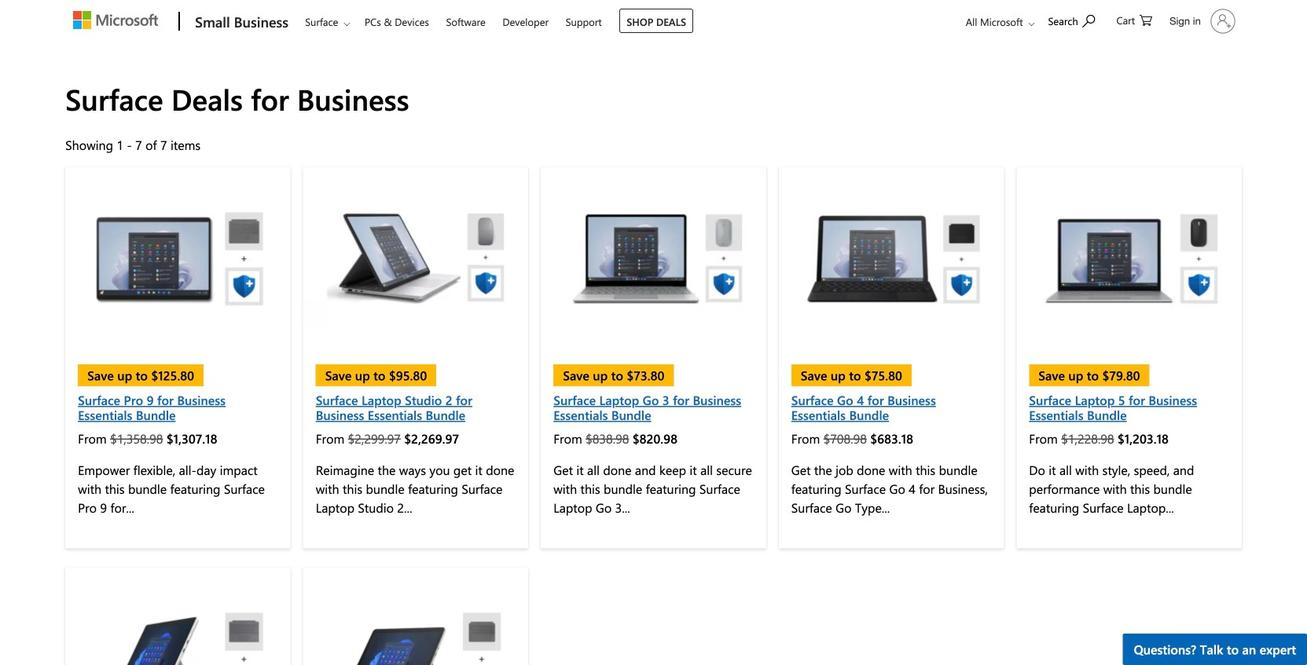 Task type: vqa. For each thing, say whether or not it's contained in the screenshot.
Microsoft image
yes



Task type: locate. For each thing, give the bounding box(es) containing it.
None search field
[[1040, 2, 1111, 38]]

microsoft image
[[73, 11, 158, 29]]



